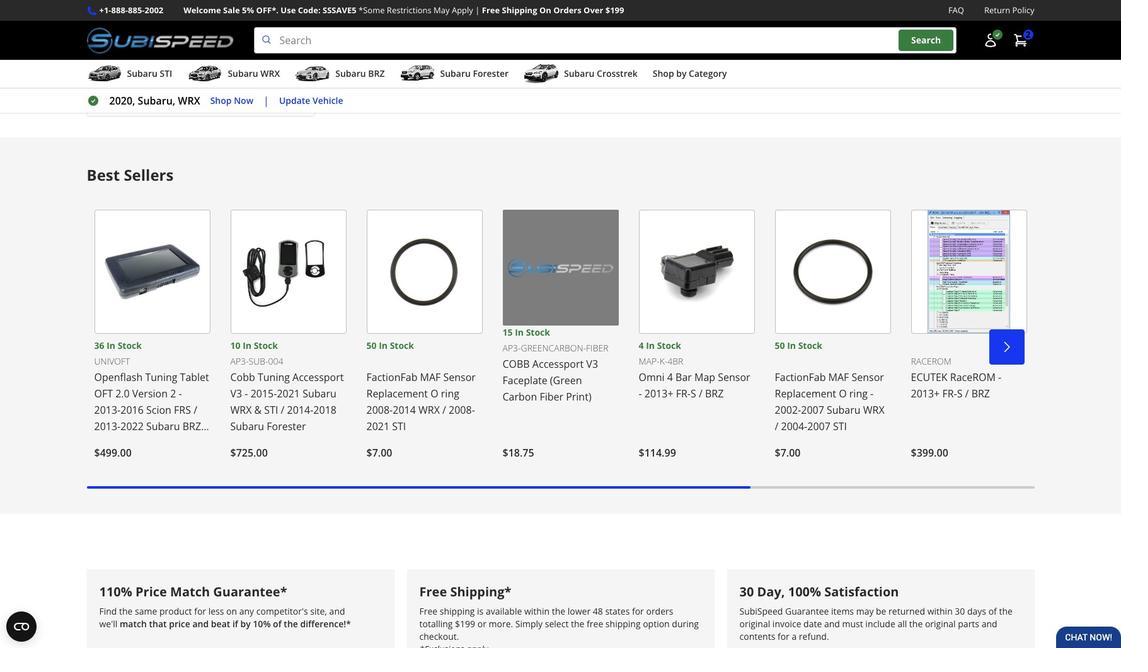 Task type: vqa. For each thing, say whether or not it's contained in the screenshot.
bottom Free
yes



Task type: describe. For each thing, give the bounding box(es) containing it.
0 horizontal spatial &
[[121, 17, 128, 31]]

0 vertical spatial shipping
[[440, 606, 475, 618]]

carbon
[[503, 390, 537, 404]]

2 2008- from the left
[[449, 404, 475, 417]]

subaru inside subaru wrx dropdown button
[[228, 68, 258, 80]]

2 inside 36 in stock univoft openflash tuning tablet oft 2.0 version 2 - 2013-2016 scion frs / 2013-2022 subaru brz / toyota 86
[[170, 387, 176, 401]]

100%
[[788, 584, 821, 601]]

accessport inside 10 in stock ap3-sub-004 cobb tuning accessport v3  - 2015-2021 subaru wrx & sti / 2014-2018 subaru forester
[[293, 371, 344, 385]]

maf for subaru
[[829, 371, 849, 385]]

include
[[866, 618, 896, 630]]

- inside 10 in stock ap3-sub-004 cobb tuning accessport v3  - 2015-2021 subaru wrx & sti / 2014-2018 subaru forester
[[245, 387, 248, 401]]

brz inside dropdown button
[[368, 68, 385, 80]]

2013+ inside 4 in stock map-k-4br omni 4 bar map sensor - 2013+ fr-s / brz
[[645, 387, 674, 401]]

product
[[160, 606, 192, 618]]

o for subaru
[[839, 387, 847, 401]]

match that price and beat if by 10% of the difference!*
[[120, 618, 351, 630]]

guarantee*
[[213, 584, 287, 601]]

2004-
[[781, 420, 808, 434]]

for inside free shipping is available within the lower 48 states for orders totalling $199 or more. simply select the free shipping option during checkout.
[[632, 606, 644, 618]]

2018
[[314, 404, 337, 417]]

2 inside button
[[1026, 29, 1031, 41]]

parts
[[958, 618, 980, 630]]

in for cobb tuning accessport v3  - 2015-2021 subaru wrx & sti / 2014-2018 subaru forester
[[243, 340, 252, 352]]

0 vertical spatial $199
[[606, 4, 624, 16]]

crosstrek
[[597, 68, 638, 80]]

0 horizontal spatial |
[[264, 94, 269, 108]]

vehicle
[[313, 94, 343, 106]]

and inside "find the same product for less on any competitor's site, and we'll"
[[329, 606, 345, 618]]

+1-888-885-2002
[[99, 4, 163, 16]]

ring for /
[[441, 387, 459, 401]]

ecutek racerom - 2013+ fr-s / brz image
[[911, 210, 1027, 334]]

subaru sti button
[[87, 62, 172, 88]]

subaru crosstrek button
[[524, 62, 638, 88]]

match
[[120, 618, 147, 630]]

- inside 36 in stock univoft openflash tuning tablet oft 2.0 version 2 - 2013-2016 scion frs / 2013-2022 subaru brz / toyota 86
[[179, 387, 182, 401]]

wrx inside dropdown button
[[261, 68, 280, 80]]

shop now link
[[210, 94, 253, 108]]

the right 'all'
[[910, 618, 923, 630]]

2022
[[121, 420, 144, 434]]

option
[[643, 618, 670, 630]]

off*.
[[256, 4, 279, 16]]

30 day, 100% satisfaction subispeed guarantee items may be returned within 30 days of the original invoice date and must include all the original parts and contents for a refund.
[[740, 584, 1013, 643]]

2002
[[145, 4, 163, 16]]

stock for tablet
[[118, 340, 142, 352]]

apply
[[452, 4, 473, 16]]

for inside "find the same product for less on any competitor's site, and we'll"
[[194, 606, 206, 618]]

print)
[[566, 390, 592, 404]]

*some restrictions may apply | free shipping on orders over $199
[[359, 4, 624, 16]]

$7.00 for 2021
[[367, 446, 392, 460]]

within inside free shipping is available within the lower 48 states for orders totalling $199 or more. simply select the free shipping option during checkout.
[[524, 606, 550, 618]]

fr- inside ecutek racerom - 2013+ fr-s / brz
[[943, 387, 957, 401]]

the right days
[[999, 606, 1013, 618]]

the up select
[[552, 606, 566, 618]]

category
[[689, 68, 727, 80]]

difference!*
[[300, 618, 351, 630]]

wrx inside factionfab maf sensor replacement o ring - 2002-2007 subaru wrx / 2004-2007 sti
[[863, 404, 885, 417]]

2014-
[[287, 404, 314, 417]]

0 horizontal spatial of
[[273, 618, 282, 630]]

subaru wrx
[[228, 68, 280, 80]]

engine management sensors
[[97, 83, 238, 97]]

1 vertical spatial by
[[241, 618, 251, 630]]

2 horizontal spatial engine
[[639, 17, 672, 31]]

sensor for factionfab maf sensor replacement o ring - 2002-2007 subaru wrx / 2004-2007 sti
[[852, 371, 884, 385]]

sti inside factionfab maf sensor replacement o ring 2008-2014 wrx / 2008- 2021 sti
[[392, 420, 406, 434]]

$399.00
[[911, 446, 949, 460]]

returned
[[889, 606, 925, 618]]

welcome sale 5% off*. use code: sssave5
[[184, 4, 357, 16]]

the inside "find the same product for less on any competitor's site, and we'll"
[[119, 606, 133, 618]]

sensor for factionfab maf sensor replacement o ring 2008-2014 wrx / 2008- 2021 sti
[[443, 371, 476, 385]]

return policy link
[[985, 4, 1035, 17]]

factionfab for 2002-
[[775, 371, 826, 385]]

omni
[[639, 371, 665, 385]]

0 vertical spatial free
[[482, 4, 500, 16]]

stand alone engine management link
[[567, 0, 795, 51]]

the down lower
[[571, 618, 585, 630]]

2020,
[[109, 94, 135, 108]]

$499.00
[[94, 446, 132, 460]]

2015-
[[251, 387, 277, 401]]

$725.00
[[230, 446, 268, 460]]

ring for subaru
[[850, 387, 868, 401]]

stock up factionfab maf sensor replacement o ring 2008-2014 wrx / 2008- 2021 sti
[[390, 340, 414, 352]]

now
[[234, 94, 253, 106]]

days
[[968, 606, 987, 618]]

policy
[[1013, 4, 1035, 16]]

available
[[486, 606, 522, 618]]

replacement for 2014
[[367, 387, 428, 401]]

button image
[[983, 33, 998, 48]]

2021 inside factionfab maf sensor replacement o ring 2008-2014 wrx / 2008- 2021 sti
[[367, 420, 390, 434]]

1 vertical spatial 4
[[667, 371, 673, 385]]

4br
[[668, 356, 684, 368]]

2 original from the left
[[925, 618, 956, 630]]

brz inside 36 in stock univoft openflash tuning tablet oft 2.0 version 2 - 2013-2016 scion frs / 2013-2022 subaru brz / toyota 86
[[183, 420, 201, 434]]

1 original from the left
[[740, 618, 770, 630]]

the down competitor's
[[284, 618, 298, 630]]

2016
[[121, 404, 144, 417]]

and down days
[[982, 618, 998, 630]]

play
[[131, 17, 151, 31]]

on
[[226, 606, 237, 618]]

stock for cobb
[[254, 340, 278, 352]]

$18.75
[[503, 446, 534, 460]]

/ right the frs
[[194, 404, 197, 417]]

for inside 30 day, 100% satisfaction subispeed guarantee items may be returned within 30 days of the original invoice date and must include all the original parts and contents for a refund.
[[778, 631, 790, 643]]

fr- inside 4 in stock map-k-4br omni 4 bar map sensor - 2013+ fr-s / brz
[[676, 387, 691, 401]]

free for shipping
[[420, 606, 438, 618]]

stock for omni
[[657, 340, 681, 352]]

a subaru crosstrek thumbnail image image
[[524, 64, 559, 83]]

ecutek racerom - 2013+ fr-s / brz
[[911, 371, 1002, 401]]

2014
[[393, 404, 416, 417]]

wrx inside factionfab maf sensor replacement o ring 2008-2014 wrx / 2008- 2021 sti
[[419, 404, 440, 417]]

subaru forester
[[440, 68, 509, 80]]

2002-
[[775, 404, 801, 417]]

subaru,
[[138, 94, 175, 108]]

1 2008- from the left
[[367, 404, 393, 417]]

update
[[279, 94, 310, 106]]

subaru brz
[[336, 68, 385, 80]]

staged
[[338, 17, 371, 31]]

select
[[545, 618, 569, 630]]

wrx inside 10 in stock ap3-sub-004 cobb tuning accessport v3  - 2015-2021 subaru wrx & sti / 2014-2018 subaru forester
[[230, 404, 252, 417]]

subispeed logo image
[[87, 27, 234, 54]]

must
[[843, 618, 863, 630]]

open widget image
[[6, 612, 37, 642]]

885-
[[128, 4, 145, 16]]

10 in stock ap3-sub-004 cobb tuning accessport v3  - 2015-2021 subaru wrx & sti / 2014-2018 subaru forester
[[230, 340, 344, 434]]

sub-
[[249, 356, 268, 368]]

of inside 30 day, 100% satisfaction subispeed guarantee items may be returned within 30 days of the original invoice date and must include all the original parts and contents for a refund.
[[989, 606, 997, 618]]

1 horizontal spatial engine
[[154, 17, 187, 31]]

0 vertical spatial |
[[475, 4, 480, 16]]

return
[[985, 4, 1011, 16]]

2 2013- from the top
[[94, 420, 121, 434]]

& inside 10 in stock ap3-sub-004 cobb tuning accessport v3  - 2015-2021 subaru wrx & sti / 2014-2018 subaru forester
[[254, 404, 262, 417]]

plug & play engine management
[[97, 17, 254, 31]]

(green
[[550, 374, 582, 388]]

brz inside 4 in stock map-k-4br omni 4 bar map sensor - 2013+ fr-s / brz
[[705, 387, 724, 401]]

stand
[[578, 17, 606, 31]]

openflash tuning tablet oft 2.0 version 2 - 2013-2016 scion frs / 2013-2022 subaru brz / toyota 86 image
[[94, 210, 210, 334]]

management down subaru sti at the left top
[[133, 83, 197, 97]]

tuning inside 36 in stock univoft openflash tuning tablet oft 2.0 version 2 - 2013-2016 scion frs / 2013-2022 subaru brz / toyota 86
[[145, 371, 177, 385]]

sellers
[[124, 165, 174, 185]]

faceplate
[[503, 374, 548, 388]]

greencarbon-
[[521, 343, 586, 355]]

return policy
[[985, 4, 1035, 16]]

shop now
[[210, 94, 253, 106]]

staged power packages link
[[327, 0, 554, 51]]

management down sale
[[189, 17, 254, 31]]

beat
[[211, 618, 230, 630]]

110% price match guarantee*
[[99, 584, 287, 601]]

or
[[478, 618, 487, 630]]

guarantee
[[785, 606, 829, 618]]

subispeed
[[740, 606, 783, 618]]

a
[[792, 631, 797, 643]]

0 vertical spatial 30
[[740, 584, 754, 601]]

shop by category button
[[653, 62, 727, 88]]

and left 'beat'
[[193, 618, 209, 630]]

1 vertical spatial 30
[[955, 606, 965, 618]]

subaru inside subaru crosstrek dropdown button
[[564, 68, 595, 80]]

subaru forester button
[[400, 62, 509, 88]]

racerom
[[911, 356, 952, 368]]

contents
[[740, 631, 776, 643]]

lower
[[568, 606, 591, 618]]

that
[[149, 618, 167, 630]]

power
[[373, 17, 404, 31]]

subaru inside factionfab maf sensor replacement o ring - 2002-2007 subaru wrx / 2004-2007 sti
[[827, 404, 861, 417]]

subaru up the 2018
[[303, 387, 336, 401]]

48
[[593, 606, 603, 618]]

50 for factionfab maf sensor replacement o ring - 2002-2007 subaru wrx / 2004-2007 sti
[[775, 340, 785, 352]]

price
[[136, 584, 167, 601]]

sti inside dropdown button
[[160, 68, 172, 80]]

1 2013- from the top
[[94, 404, 121, 417]]



Task type: locate. For each thing, give the bounding box(es) containing it.
free shipping*
[[420, 584, 512, 601]]

original up contents
[[740, 618, 770, 630]]

subaru crosstrek
[[564, 68, 638, 80]]

1 horizontal spatial 2021
[[367, 420, 390, 434]]

2013- up toyota
[[94, 420, 121, 434]]

0 horizontal spatial shipping
[[440, 606, 475, 618]]

brz down "racerom"
[[972, 387, 990, 401]]

2 o from the left
[[839, 387, 847, 401]]

ap3- down 15
[[503, 343, 521, 355]]

0 horizontal spatial within
[[524, 606, 550, 618]]

1 vertical spatial v3
[[230, 387, 242, 401]]

stock inside 4 in stock map-k-4br omni 4 bar map sensor - 2013+ fr-s / brz
[[657, 340, 681, 352]]

forester inside 10 in stock ap3-sub-004 cobb tuning accessport v3  - 2015-2021 subaru wrx & sti / 2014-2018 subaru forester
[[267, 420, 306, 434]]

factionfab inside factionfab maf sensor replacement o ring 2008-2014 wrx / 2008- 2021 sti
[[367, 371, 418, 385]]

sensor inside 4 in stock map-k-4br omni 4 bar map sensor - 2013+ fr-s / brz
[[718, 371, 751, 385]]

1 horizontal spatial $199
[[606, 4, 624, 16]]

0 horizontal spatial ap3-
[[230, 356, 249, 368]]

1 50 in stock from the left
[[367, 340, 414, 352]]

shop inside dropdown button
[[653, 68, 674, 80]]

by right if
[[241, 618, 251, 630]]

& down the 2015-
[[254, 404, 262, 417]]

|
[[475, 4, 480, 16], [264, 94, 269, 108]]

1 vertical spatial shipping
[[606, 618, 641, 630]]

1 horizontal spatial 50 in stock
[[775, 340, 823, 352]]

1 horizontal spatial 2013+
[[911, 387, 940, 401]]

is
[[477, 606, 484, 618]]

2 up the frs
[[170, 387, 176, 401]]

0 horizontal spatial 2008-
[[367, 404, 393, 417]]

50 in stock for factionfab maf sensor replacement o ring - 2002-2007 subaru wrx / 2004-2007 sti
[[775, 340, 823, 352]]

s inside 4 in stock map-k-4br omni 4 bar map sensor - 2013+ fr-s / brz
[[691, 387, 696, 401]]

0 horizontal spatial 30
[[740, 584, 754, 601]]

subaru inside subaru sti dropdown button
[[127, 68, 158, 80]]

1 horizontal spatial &
[[254, 404, 262, 417]]

/ left the 2014-
[[281, 404, 285, 417]]

replacement inside factionfab maf sensor replacement o ring - 2002-2007 subaru wrx / 2004-2007 sti
[[775, 387, 837, 401]]

1 vertical spatial ap3-
[[230, 356, 249, 368]]

&
[[121, 17, 128, 31], [254, 404, 262, 417]]

1 horizontal spatial 50
[[775, 340, 785, 352]]

888-
[[111, 4, 128, 16]]

invoice
[[773, 618, 802, 630]]

1 horizontal spatial maf
[[829, 371, 849, 385]]

of right days
[[989, 606, 997, 618]]

subaru up engine management sensors
[[127, 68, 158, 80]]

fr- down ecutek
[[943, 387, 957, 401]]

tuning up version
[[145, 371, 177, 385]]

original
[[740, 618, 770, 630], [925, 618, 956, 630]]

0 horizontal spatial factionfab
[[367, 371, 418, 385]]

0 vertical spatial 2013-
[[94, 404, 121, 417]]

welcome
[[184, 4, 221, 16]]

map
[[695, 371, 716, 385]]

1 tuning from the left
[[145, 371, 177, 385]]

openflash
[[94, 371, 143, 385]]

brz down map
[[705, 387, 724, 401]]

stand alone engine management
[[578, 17, 739, 31]]

subaru inside subaru brz dropdown button
[[336, 68, 366, 80]]

brz left a subaru forester thumbnail image
[[368, 68, 385, 80]]

/ down map
[[699, 387, 703, 401]]

/ inside 10 in stock ap3-sub-004 cobb tuning accessport v3  - 2015-2021 subaru wrx & sti / 2014-2018 subaru forester
[[281, 404, 285, 417]]

site,
[[310, 606, 327, 618]]

2 maf from the left
[[829, 371, 849, 385]]

o inside factionfab maf sensor replacement o ring - 2002-2007 subaru wrx / 2004-2007 sti
[[839, 387, 847, 401]]

0 horizontal spatial 4
[[639, 340, 644, 352]]

in inside 36 in stock univoft openflash tuning tablet oft 2.0 version 2 - 2013-2016 scion frs / 2013-2022 subaru brz / toyota 86
[[107, 340, 115, 352]]

stock up sub-
[[254, 340, 278, 352]]

0 horizontal spatial $199
[[455, 618, 475, 630]]

stock up greencarbon-
[[526, 327, 550, 339]]

0 horizontal spatial 2021
[[277, 387, 300, 401]]

use
[[281, 4, 296, 16]]

accessport inside 15 in stock ap3-greencarbon-fiber cobb accessport v3 faceplate (green carbon fiber print)
[[533, 358, 584, 371]]

& down 888-
[[121, 17, 128, 31]]

stock up factionfab maf sensor replacement o ring - 2002-2007 subaru wrx / 2004-2007 sti
[[798, 340, 823, 352]]

- inside 4 in stock map-k-4br omni 4 bar map sensor - 2013+ fr-s / brz
[[639, 387, 642, 401]]

stock inside 36 in stock univoft openflash tuning tablet oft 2.0 version 2 - 2013-2016 scion frs / 2013-2022 subaru brz / toyota 86
[[118, 340, 142, 352]]

1 horizontal spatial sensor
[[718, 371, 751, 385]]

2021 inside 10 in stock ap3-sub-004 cobb tuning accessport v3  - 2015-2021 subaru wrx & sti / 2014-2018 subaru forester
[[277, 387, 300, 401]]

items
[[831, 606, 854, 618]]

replacement up 2002-
[[775, 387, 837, 401]]

by inside shop by category dropdown button
[[677, 68, 687, 80]]

1 horizontal spatial s
[[957, 387, 963, 401]]

replacement for 2002-
[[775, 387, 837, 401]]

all
[[898, 618, 907, 630]]

orders
[[554, 4, 582, 16]]

| right now
[[264, 94, 269, 108]]

1 horizontal spatial forester
[[473, 68, 509, 80]]

orders
[[646, 606, 674, 618]]

2 50 from the left
[[775, 340, 785, 352]]

- inside ecutek racerom - 2013+ fr-s / brz
[[999, 371, 1002, 385]]

stock inside 15 in stock ap3-greencarbon-fiber cobb accessport v3 faceplate (green carbon fiber print)
[[526, 327, 550, 339]]

in for cobb accessport v3 faceplate (green carbon fiber print)
[[515, 327, 524, 339]]

stock up univoft
[[118, 340, 142, 352]]

1 horizontal spatial ring
[[850, 387, 868, 401]]

+1-888-885-2002 link
[[99, 4, 163, 17]]

factionfab maf sensor replacement o ring 2008-2014 wrx / 2008-2021 sti image
[[367, 210, 483, 334]]

univoft
[[94, 356, 130, 368]]

s inside ecutek racerom - 2013+ fr-s / brz
[[957, 387, 963, 401]]

sti inside factionfab maf sensor replacement o ring - 2002-2007 subaru wrx / 2004-2007 sti
[[833, 420, 847, 434]]

110%
[[99, 584, 132, 601]]

1 maf from the left
[[420, 371, 441, 385]]

in for openflash tuning tablet oft 2.0 version 2 - 2013-2016 scion frs / 2013-2022 subaru brz / toyota 86
[[107, 340, 115, 352]]

fr- down bar
[[676, 387, 691, 401]]

subaru up vehicle
[[336, 68, 366, 80]]

sensor inside factionfab maf sensor replacement o ring 2008-2014 wrx / 2008- 2021 sti
[[443, 371, 476, 385]]

1 horizontal spatial original
[[925, 618, 956, 630]]

10
[[230, 340, 241, 352]]

0 horizontal spatial accessport
[[293, 371, 344, 385]]

factionfab maf sensor replacement o ring - 2002-2007 subaru wrx / 2004-2007 sti image
[[775, 210, 891, 334]]

for left a
[[778, 631, 790, 643]]

1 horizontal spatial 30
[[955, 606, 965, 618]]

1 vertical spatial |
[[264, 94, 269, 108]]

subaru right 2002-
[[827, 404, 861, 417]]

$7.00
[[367, 446, 392, 460], [775, 446, 801, 460]]

2 within from the left
[[928, 606, 953, 618]]

0 horizontal spatial for
[[194, 606, 206, 618]]

engine down 2002
[[154, 17, 187, 31]]

$199 left or
[[455, 618, 475, 630]]

$114.99
[[639, 446, 676, 460]]

toyota
[[94, 436, 126, 450]]

packages
[[407, 17, 452, 31]]

wrx
[[261, 68, 280, 80], [178, 94, 200, 108], [230, 404, 252, 417], [419, 404, 440, 417], [863, 404, 885, 417]]

0 horizontal spatial o
[[431, 387, 439, 401]]

subaru up $725.00
[[230, 420, 264, 434]]

subaru down scion
[[146, 420, 180, 434]]

brz inside ecutek racerom - 2013+ fr-s / brz
[[972, 387, 990, 401]]

subaru up now
[[228, 68, 258, 80]]

ecutek
[[911, 371, 948, 385]]

1 vertical spatial 2007
[[808, 420, 831, 434]]

shipping down free shipping*
[[440, 606, 475, 618]]

a subaru wrx thumbnail image image
[[187, 64, 223, 83]]

o inside factionfab maf sensor replacement o ring 2008-2014 wrx / 2008- 2021 sti
[[431, 387, 439, 401]]

0 horizontal spatial sensor
[[443, 371, 476, 385]]

/ inside ecutek racerom - 2013+ fr-s / brz
[[966, 387, 969, 401]]

original left parts
[[925, 618, 956, 630]]

2 tuning from the left
[[258, 371, 290, 385]]

1 vertical spatial &
[[254, 404, 262, 417]]

2013+ down omni
[[645, 387, 674, 401]]

in for omni 4 bar map sensor - 2013+ fr-s / brz
[[646, 340, 655, 352]]

0 horizontal spatial replacement
[[367, 387, 428, 401]]

2 horizontal spatial sensor
[[852, 371, 884, 385]]

replacement up the 2014 at the left
[[367, 387, 428, 401]]

0 horizontal spatial by
[[241, 618, 251, 630]]

v3 down fiber
[[586, 358, 598, 371]]

1 horizontal spatial 2008-
[[449, 404, 475, 417]]

subaru right a subaru forester thumbnail image
[[440, 68, 471, 80]]

stock for cobb
[[526, 327, 550, 339]]

ap3- inside 10 in stock ap3-sub-004 cobb tuning accessport v3  - 2015-2021 subaru wrx & sti / 2014-2018 subaru forester
[[230, 356, 249, 368]]

1 horizontal spatial 4
[[667, 371, 673, 385]]

1 horizontal spatial |
[[475, 4, 480, 16]]

subaru
[[127, 68, 158, 80], [228, 68, 258, 80], [336, 68, 366, 80], [440, 68, 471, 80], [564, 68, 595, 80], [303, 387, 336, 401], [827, 404, 861, 417], [146, 420, 180, 434], [230, 420, 264, 434]]

tuning inside 10 in stock ap3-sub-004 cobb tuning accessport v3  - 2015-2021 subaru wrx & sti / 2014-2018 subaru forester
[[258, 371, 290, 385]]

of down competitor's
[[273, 618, 282, 630]]

$7.00 for /
[[775, 446, 801, 460]]

ap3- for cobb
[[230, 356, 249, 368]]

1 sensor from the left
[[443, 371, 476, 385]]

/ down tablet
[[204, 420, 207, 434]]

0 horizontal spatial original
[[740, 618, 770, 630]]

0 horizontal spatial engine
[[97, 83, 130, 97]]

- inside factionfab maf sensor replacement o ring - 2002-2007 subaru wrx / 2004-2007 sti
[[871, 387, 874, 401]]

in
[[515, 327, 524, 339], [107, 340, 115, 352], [243, 340, 252, 352], [379, 340, 388, 352], [646, 340, 655, 352], [787, 340, 796, 352]]

2 $7.00 from the left
[[775, 446, 801, 460]]

engine management sensors link
[[87, 63, 314, 116]]

50 in stock for factionfab maf sensor replacement o ring 2008-2014 wrx / 2008- 2021 sti
[[367, 340, 414, 352]]

15
[[503, 327, 513, 339]]

sensor right map
[[718, 371, 751, 385]]

replacement inside factionfab maf sensor replacement o ring 2008-2014 wrx / 2008- 2021 sti
[[367, 387, 428, 401]]

engine down subaru sti at the left top
[[97, 83, 130, 97]]

ap3- for cobb
[[503, 343, 521, 355]]

sti right 2004-
[[833, 420, 847, 434]]

restrictions
[[387, 4, 432, 16]]

update vehicle
[[279, 94, 343, 106]]

free shipping is available within the lower 48 states for orders totalling $199 or more. simply select the free shipping option during checkout.
[[420, 606, 699, 643]]

within right 'returned'
[[928, 606, 953, 618]]

0 horizontal spatial 2
[[170, 387, 176, 401]]

forester down the 2014-
[[267, 420, 306, 434]]

4 up "map-" on the bottom of the page
[[639, 340, 644, 352]]

satisfaction
[[825, 584, 899, 601]]

in inside 4 in stock map-k-4br omni 4 bar map sensor - 2013+ fr-s / brz
[[646, 340, 655, 352]]

find
[[99, 606, 117, 618]]

2
[[1026, 29, 1031, 41], [170, 387, 176, 401]]

ring inside factionfab maf sensor replacement o ring - 2002-2007 subaru wrx / 2004-2007 sti
[[850, 387, 868, 401]]

management up category
[[674, 17, 739, 31]]

v3 down cobb at bottom left
[[230, 387, 242, 401]]

4 left bar
[[667, 371, 673, 385]]

engine right alone
[[639, 17, 672, 31]]

ring inside factionfab maf sensor replacement o ring 2008-2014 wrx / 2008- 2021 sti
[[441, 387, 459, 401]]

o for /
[[431, 387, 439, 401]]

map-
[[639, 356, 660, 368]]

find the same product for less on any competitor's site, and we'll
[[99, 606, 345, 630]]

0 vertical spatial 2021
[[277, 387, 300, 401]]

cobb tuning accessport v3  - 2015-2021 subaru wrx & sti / 2014-2018 subaru forester image
[[230, 210, 346, 334]]

1 vertical spatial 2021
[[367, 420, 390, 434]]

less
[[208, 606, 224, 618]]

1 horizontal spatial $7.00
[[775, 446, 801, 460]]

| right apply
[[475, 4, 480, 16]]

0 vertical spatial &
[[121, 17, 128, 31]]

2013+ down ecutek
[[911, 387, 940, 401]]

sensor left ecutek
[[852, 371, 884, 385]]

30 up parts
[[955, 606, 965, 618]]

in inside 15 in stock ap3-greencarbon-fiber cobb accessport v3 faceplate (green carbon fiber print)
[[515, 327, 524, 339]]

1 horizontal spatial of
[[989, 606, 997, 618]]

1 horizontal spatial within
[[928, 606, 953, 618]]

1 horizontal spatial replacement
[[775, 387, 837, 401]]

2 replacement from the left
[[775, 387, 837, 401]]

search input field
[[254, 27, 957, 54]]

/ left 2004-
[[775, 420, 779, 434]]

1 vertical spatial free
[[420, 584, 447, 601]]

shipping down states at the right bottom of the page
[[606, 618, 641, 630]]

for left less
[[194, 606, 206, 618]]

engine
[[154, 17, 187, 31], [639, 17, 672, 31], [97, 83, 130, 97]]

subaru sti
[[127, 68, 172, 80]]

2 down policy
[[1026, 29, 1031, 41]]

1 o from the left
[[431, 387, 439, 401]]

free inside free shipping is available within the lower 48 states for orders totalling $199 or more. simply select the free shipping option during checkout.
[[420, 606, 438, 618]]

s down bar
[[691, 387, 696, 401]]

factionfab inside factionfab maf sensor replacement o ring - 2002-2007 subaru wrx / 2004-2007 sti
[[775, 371, 826, 385]]

0 horizontal spatial v3
[[230, 387, 242, 401]]

0 vertical spatial of
[[989, 606, 997, 618]]

0 horizontal spatial tuning
[[145, 371, 177, 385]]

cobb
[[503, 358, 530, 371]]

4 in stock map-k-4br omni 4 bar map sensor - 2013+ fr-s / brz
[[639, 340, 751, 401]]

$199 up alone
[[606, 4, 624, 16]]

1 fr- from the left
[[676, 387, 691, 401]]

/ inside 4 in stock map-k-4br omni 4 bar map sensor - 2013+ fr-s / brz
[[699, 387, 703, 401]]

stock
[[526, 327, 550, 339], [118, 340, 142, 352], [254, 340, 278, 352], [390, 340, 414, 352], [657, 340, 681, 352], [798, 340, 823, 352]]

shop left category
[[653, 68, 674, 80]]

1 vertical spatial 2013-
[[94, 420, 121, 434]]

2008- right the 2014 at the left
[[449, 404, 475, 417]]

tuning down '004'
[[258, 371, 290, 385]]

/ inside factionfab maf sensor replacement o ring - 2002-2007 subaru wrx / 2004-2007 sti
[[775, 420, 779, 434]]

/ down "racerom"
[[966, 387, 969, 401]]

sensor left cobb on the left of page
[[443, 371, 476, 385]]

2013- down oft
[[94, 404, 121, 417]]

day,
[[757, 584, 785, 601]]

1 vertical spatial 2
[[170, 387, 176, 401]]

3 sensor from the left
[[852, 371, 884, 385]]

1 replacement from the left
[[367, 387, 428, 401]]

0 vertical spatial ap3-
[[503, 343, 521, 355]]

0 horizontal spatial 2013+
[[645, 387, 674, 401]]

may
[[856, 606, 874, 618]]

2 fr- from the left
[[943, 387, 957, 401]]

2 50 in stock from the left
[[775, 340, 823, 352]]

omni 4 bar map sensor - 2013+ fr-s / brz image
[[639, 210, 755, 334]]

1 horizontal spatial shipping
[[606, 618, 641, 630]]

1 s from the left
[[691, 387, 696, 401]]

brz
[[368, 68, 385, 80], [705, 387, 724, 401], [972, 387, 990, 401], [183, 420, 201, 434]]

0 vertical spatial v3
[[586, 358, 598, 371]]

v3 inside 15 in stock ap3-greencarbon-fiber cobb accessport v3 faceplate (green carbon fiber print)
[[586, 358, 598, 371]]

sensor inside factionfab maf sensor replacement o ring - 2002-2007 subaru wrx / 2004-2007 sti
[[852, 371, 884, 385]]

management
[[189, 17, 254, 31], [674, 17, 739, 31], [133, 83, 197, 97]]

2 sensor from the left
[[718, 371, 751, 385]]

sti down the 2014 at the left
[[392, 420, 406, 434]]

within
[[524, 606, 550, 618], [928, 606, 953, 618]]

0 horizontal spatial s
[[691, 387, 696, 401]]

accessport up the 2018
[[293, 371, 344, 385]]

2021
[[277, 387, 300, 401], [367, 420, 390, 434]]

sti inside 10 in stock ap3-sub-004 cobb tuning accessport v3  - 2015-2021 subaru wrx & sti / 2014-2018 subaru forester
[[264, 404, 278, 417]]

30 up subispeed
[[740, 584, 754, 601]]

0 horizontal spatial 50 in stock
[[367, 340, 414, 352]]

5%
[[242, 4, 254, 16]]

k-
[[660, 356, 668, 368]]

a subaru sti thumbnail image image
[[87, 64, 122, 83]]

1 vertical spatial of
[[273, 618, 282, 630]]

1 horizontal spatial for
[[632, 606, 644, 618]]

1 horizontal spatial shop
[[653, 68, 674, 80]]

stock inside 10 in stock ap3-sub-004 cobb tuning accessport v3  - 2015-2021 subaru wrx & sti / 2014-2018 subaru forester
[[254, 340, 278, 352]]

on
[[540, 4, 551, 16]]

forester inside dropdown button
[[473, 68, 509, 80]]

0 horizontal spatial fr-
[[676, 387, 691, 401]]

search
[[912, 34, 941, 46]]

2 ring from the left
[[850, 387, 868, 401]]

1 horizontal spatial v3
[[586, 358, 598, 371]]

ap3- up cobb at bottom left
[[230, 356, 249, 368]]

30
[[740, 584, 754, 601], [955, 606, 965, 618]]

1 factionfab from the left
[[367, 371, 418, 385]]

date
[[804, 618, 822, 630]]

0 vertical spatial shop
[[653, 68, 674, 80]]

the up match at the bottom
[[119, 606, 133, 618]]

in inside 10 in stock ap3-sub-004 cobb tuning accessport v3  - 2015-2021 subaru wrx & sti / 2014-2018 subaru forester
[[243, 340, 252, 352]]

for right states at the right bottom of the page
[[632, 606, 644, 618]]

any
[[239, 606, 254, 618]]

factionfab up the 2014 at the left
[[367, 371, 418, 385]]

scion
[[146, 404, 171, 417]]

within up simply
[[524, 606, 550, 618]]

forester left "a subaru crosstrek thumbnail image"
[[473, 68, 509, 80]]

1 2013+ from the left
[[645, 387, 674, 401]]

$199 inside free shipping is available within the lower 48 states for orders totalling $199 or more. simply select the free shipping option during checkout.
[[455, 618, 475, 630]]

the
[[119, 606, 133, 618], [552, 606, 566, 618], [999, 606, 1013, 618], [284, 618, 298, 630], [571, 618, 585, 630], [910, 618, 923, 630]]

1 50 from the left
[[367, 340, 377, 352]]

1 horizontal spatial o
[[839, 387, 847, 401]]

brz down the frs
[[183, 420, 201, 434]]

match
[[170, 584, 210, 601]]

2 factionfab from the left
[[775, 371, 826, 385]]

shop left now
[[210, 94, 232, 106]]

factionfab maf sensor replacement o ring 2008-2014 wrx / 2008- 2021 sti
[[367, 371, 476, 434]]

1 horizontal spatial by
[[677, 68, 687, 80]]

0 horizontal spatial maf
[[420, 371, 441, 385]]

and up difference!*
[[329, 606, 345, 618]]

1 ring from the left
[[441, 387, 459, 401]]

checkout.
[[420, 631, 459, 643]]

over
[[584, 4, 604, 16]]

factionfab for 2014
[[367, 371, 418, 385]]

cobb accessport v3 faceplate (green carbon fiber print) image
[[503, 210, 619, 326]]

2 vertical spatial free
[[420, 606, 438, 618]]

totalling
[[420, 618, 453, 630]]

1 horizontal spatial tuning
[[258, 371, 290, 385]]

shipping*
[[450, 584, 512, 601]]

0 vertical spatial 2
[[1026, 29, 1031, 41]]

subaru brz button
[[295, 62, 385, 88]]

2013+ inside ecutek racerom - 2013+ fr-s / brz
[[911, 387, 940, 401]]

v3 inside 10 in stock ap3-sub-004 cobb tuning accessport v3  - 2015-2021 subaru wrx & sti / 2014-2018 subaru forester
[[230, 387, 242, 401]]

by left category
[[677, 68, 687, 80]]

2 horizontal spatial for
[[778, 631, 790, 643]]

fr-
[[676, 387, 691, 401], [943, 387, 957, 401]]

0 vertical spatial 4
[[639, 340, 644, 352]]

2 s from the left
[[957, 387, 963, 401]]

/
[[699, 387, 703, 401], [966, 387, 969, 401], [194, 404, 197, 417], [281, 404, 285, 417], [443, 404, 446, 417], [204, 420, 207, 434], [775, 420, 779, 434]]

0 horizontal spatial $7.00
[[367, 446, 392, 460]]

/ right the 2014 at the left
[[443, 404, 446, 417]]

0 vertical spatial 2007
[[801, 404, 824, 417]]

0 vertical spatial by
[[677, 68, 687, 80]]

36 in stock univoft openflash tuning tablet oft 2.0 version 2 - 2013-2016 scion frs / 2013-2022 subaru brz / toyota 86
[[94, 340, 209, 450]]

/ inside factionfab maf sensor replacement o ring 2008-2014 wrx / 2008- 2021 sti
[[443, 404, 446, 417]]

1 horizontal spatial factionfab
[[775, 371, 826, 385]]

shop for shop now
[[210, 94, 232, 106]]

2 2013+ from the left
[[911, 387, 940, 401]]

s down "racerom"
[[957, 387, 963, 401]]

0 horizontal spatial 50
[[367, 340, 377, 352]]

1 horizontal spatial 2
[[1026, 29, 1031, 41]]

harnesses
[[818, 17, 868, 31]]

ap3- inside 15 in stock ap3-greencarbon-fiber cobb accessport v3 faceplate (green carbon fiber print)
[[503, 343, 521, 355]]

maf inside factionfab maf sensor replacement o ring - 2002-2007 subaru wrx / 2004-2007 sti
[[829, 371, 849, 385]]

shop for shop by category
[[653, 68, 674, 80]]

subaru left crosstrek
[[564, 68, 595, 80]]

2008- right the 2018
[[367, 404, 393, 417]]

1 vertical spatial forester
[[267, 420, 306, 434]]

$199
[[606, 4, 624, 16], [455, 618, 475, 630]]

accessport down greencarbon-
[[533, 358, 584, 371]]

subaru inside 36 in stock univoft openflash tuning tablet oft 2.0 version 2 - 2013-2016 scion frs / 2013-2022 subaru brz / toyota 86
[[146, 420, 180, 434]]

maf for /
[[420, 371, 441, 385]]

sti down the 2015-
[[264, 404, 278, 417]]

1 horizontal spatial ap3-
[[503, 343, 521, 355]]

free
[[482, 4, 500, 16], [420, 584, 447, 601], [420, 606, 438, 618]]

stock up the k-
[[657, 340, 681, 352]]

1 within from the left
[[524, 606, 550, 618]]

free for shipping*
[[420, 584, 447, 601]]

factionfab up 2002-
[[775, 371, 826, 385]]

0 horizontal spatial shop
[[210, 94, 232, 106]]

sti up engine management sensors
[[160, 68, 172, 80]]

and down items
[[825, 618, 840, 630]]

1 $7.00 from the left
[[367, 446, 392, 460]]

1 vertical spatial shop
[[210, 94, 232, 106]]

1 horizontal spatial accessport
[[533, 358, 584, 371]]

1 horizontal spatial fr-
[[943, 387, 957, 401]]

maf inside factionfab maf sensor replacement o ring 2008-2014 wrx / 2008- 2021 sti
[[420, 371, 441, 385]]

within inside 30 day, 100% satisfaction subispeed guarantee items may be returned within 30 days of the original invoice date and must include all the original parts and contents for a refund.
[[928, 606, 953, 618]]

a subaru brz thumbnail image image
[[295, 64, 330, 83]]

a subaru forester thumbnail image image
[[400, 64, 435, 83]]

50 for factionfab maf sensor replacement o ring 2008-2014 wrx / 2008- 2021 sti
[[367, 340, 377, 352]]

subaru inside subaru forester dropdown button
[[440, 68, 471, 80]]

ap3-
[[503, 343, 521, 355], [230, 356, 249, 368]]



